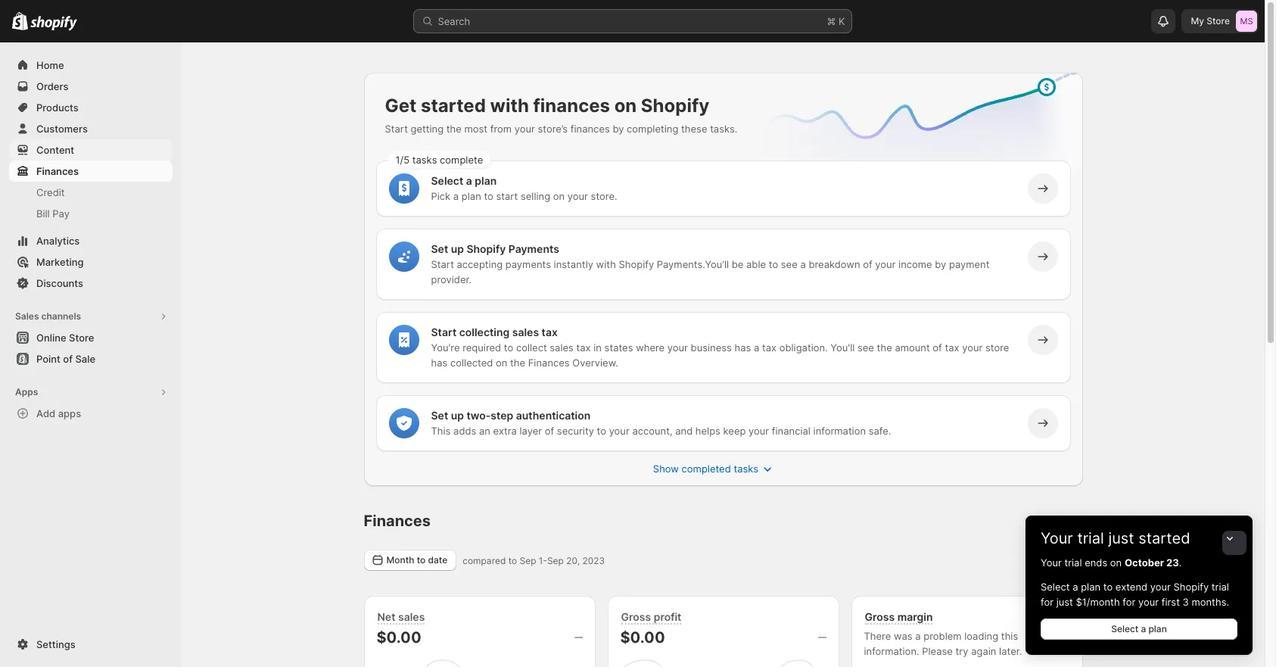 Task type: locate. For each thing, give the bounding box(es) containing it.
products
[[36, 101, 79, 114]]

to left date in the left of the page
[[417, 554, 426, 566]]

set for set up shopify payments
[[431, 242, 448, 255]]

select for select a plan to extend your shopify trial for just $1/month for your first 3 months.
[[1041, 581, 1070, 593]]

1 vertical spatial with
[[596, 258, 616, 270]]

plan up $1/month
[[1081, 581, 1101, 593]]

0 vertical spatial by
[[613, 123, 624, 135]]

1 $0.00 from the left
[[377, 628, 421, 647]]

set for set up two-step authentication
[[431, 409, 448, 422]]

layer
[[520, 425, 542, 437]]

finances down collect
[[528, 357, 570, 369]]

again
[[972, 645, 997, 657]]

trial up the ends
[[1078, 529, 1105, 547]]

sales
[[512, 326, 539, 338], [550, 341, 574, 354], [398, 610, 425, 623]]

overview.
[[573, 357, 618, 369]]

3
[[1183, 596, 1189, 608]]

0 vertical spatial started
[[421, 95, 486, 117]]

2 vertical spatial trial
[[1212, 581, 1230, 593]]

1 horizontal spatial finances
[[364, 512, 431, 530]]

tasks down keep
[[734, 463, 759, 475]]

start down get
[[385, 123, 408, 135]]

0 vertical spatial see
[[781, 258, 798, 270]]

on down the required
[[496, 357, 508, 369]]

0 vertical spatial up
[[451, 242, 464, 255]]

by inside set up shopify payments start accepting payments instantly with shopify payments.you'll be able to see a breakdown of your income by payment provider.
[[935, 258, 947, 270]]

the left the most
[[447, 123, 462, 135]]

1 horizontal spatial with
[[596, 258, 616, 270]]

ends
[[1085, 557, 1108, 569]]

the down collect
[[510, 357, 526, 369]]

shopify inside select a plan to extend your shopify trial for just $1/month for your first 3 months.
[[1174, 581, 1209, 593]]

0 vertical spatial sales
[[512, 326, 539, 338]]

shopify image
[[12, 12, 28, 30]]

tax
[[542, 326, 558, 338], [577, 341, 591, 354], [762, 341, 777, 354], [945, 341, 960, 354]]

1 horizontal spatial just
[[1109, 529, 1135, 547]]

your right from
[[515, 123, 535, 135]]

start inside set up shopify payments start accepting payments instantly with shopify payments.you'll be able to see a breakdown of your income by payment provider.
[[431, 258, 454, 270]]

1 horizontal spatial $0.00
[[620, 628, 665, 647]]

extend
[[1116, 581, 1148, 593]]

tasks.
[[710, 123, 738, 135]]

set up this
[[431, 409, 448, 422]]

0 horizontal spatial by
[[613, 123, 624, 135]]

by inside get started with finances on shopify start getting the most from your store's finances by completing these tasks.
[[613, 123, 624, 135]]

2 horizontal spatial the
[[877, 341, 892, 354]]

your up 'your trial ends on october 23 .'
[[1041, 529, 1073, 547]]

analytics
[[36, 235, 80, 247]]

pick
[[431, 190, 451, 202]]

0 horizontal spatial has
[[431, 357, 448, 369]]

up inside set up shopify payments start accepting payments instantly with shopify payments.you'll be able to see a breakdown of your income by payment provider.
[[451, 242, 464, 255]]

0 horizontal spatial sep
[[520, 555, 536, 566]]

2 $0.00 from the left
[[620, 628, 665, 647]]

bill pay
[[36, 207, 70, 220]]

0 vertical spatial set
[[431, 242, 448, 255]]

1 vertical spatial store
[[69, 332, 94, 344]]

$0.00 for gross
[[620, 628, 665, 647]]

0 vertical spatial just
[[1109, 529, 1135, 547]]

1 horizontal spatial sales
[[512, 326, 539, 338]]

shopify up these
[[641, 95, 710, 117]]

sep left 1-
[[520, 555, 536, 566]]

gross inside gross margin there was a problem loading this information. please try again later.
[[865, 610, 895, 623]]

to left start on the top of page
[[484, 190, 494, 202]]

to left collect
[[504, 341, 514, 354]]

2 gross from the left
[[865, 610, 895, 623]]

0 horizontal spatial $0.00
[[377, 628, 421, 647]]

trial up the months.
[[1212, 581, 1230, 593]]

select a plan to extend your shopify trial for just $1/month for your first 3 months.
[[1041, 581, 1230, 608]]

your inside get started with finances on shopify start getting the most from your store's finances by completing these tasks.
[[515, 123, 535, 135]]

collected
[[450, 357, 493, 369]]

apps
[[58, 407, 81, 419]]

1 vertical spatial tasks
[[734, 463, 759, 475]]

1 vertical spatial by
[[935, 258, 947, 270]]

trial left the ends
[[1065, 557, 1082, 569]]

0 vertical spatial start
[[385, 123, 408, 135]]

no change image
[[818, 631, 826, 644]]

0 horizontal spatial started
[[421, 95, 486, 117]]

your
[[515, 123, 535, 135], [568, 190, 588, 202], [875, 258, 896, 270], [668, 341, 688, 354], [962, 341, 983, 354], [609, 425, 630, 437], [749, 425, 769, 437], [1151, 581, 1171, 593], [1139, 596, 1159, 608]]

a right was
[[916, 630, 921, 642]]

add apps
[[36, 407, 81, 419]]

1 horizontal spatial started
[[1139, 529, 1191, 547]]

1 vertical spatial see
[[858, 341, 874, 354]]

1 up from the top
[[451, 242, 464, 255]]

able
[[747, 258, 766, 270]]

month to date
[[387, 554, 448, 566]]

2 vertical spatial select
[[1112, 623, 1139, 634]]

sales channels
[[15, 310, 81, 322]]

start up you're on the bottom left
[[431, 326, 457, 338]]

with inside get started with finances on shopify start getting the most from your store's finances by completing these tasks.
[[490, 95, 529, 117]]

of right breakdown
[[863, 258, 873, 270]]

sales inside dropdown button
[[398, 610, 425, 623]]

to right able
[[769, 258, 778, 270]]

get started with finances on shopify start getting the most from your store's finances by completing these tasks.
[[385, 95, 738, 135]]

there
[[864, 630, 891, 642]]

2 vertical spatial sales
[[398, 610, 425, 623]]

point
[[36, 353, 60, 365]]

your up first
[[1151, 581, 1171, 593]]

store right "my"
[[1207, 15, 1230, 27]]

online store link
[[9, 327, 173, 348]]

business
[[691, 341, 732, 354]]

plan right pick
[[462, 190, 481, 202]]

0 horizontal spatial store
[[69, 332, 94, 344]]

$0.00 for net
[[377, 628, 421, 647]]

1 horizontal spatial gross
[[865, 610, 895, 623]]

1 vertical spatial sales
[[550, 341, 574, 354]]

your
[[1041, 529, 1073, 547], [1041, 557, 1062, 569]]

marketing link
[[9, 251, 173, 273]]

2 for from the left
[[1123, 596, 1136, 608]]

marketing
[[36, 256, 84, 268]]

1-
[[539, 555, 547, 566]]

your inside 'dropdown button'
[[1041, 529, 1073, 547]]

1 horizontal spatial for
[[1123, 596, 1136, 608]]

show
[[653, 463, 679, 475]]

⌘
[[827, 15, 836, 27]]

see right able
[[781, 258, 798, 270]]

0 horizontal spatial the
[[447, 123, 462, 135]]

for down extend
[[1123, 596, 1136, 608]]

finances link
[[9, 161, 173, 182]]

plan down first
[[1149, 623, 1167, 634]]

content link
[[9, 139, 173, 161]]

products link
[[9, 97, 173, 118]]

1 horizontal spatial by
[[935, 258, 947, 270]]

k
[[839, 15, 845, 27]]

finances right 'store's'
[[571, 123, 610, 135]]

start
[[496, 190, 518, 202]]

start inside get started with finances on shopify start getting the most from your store's finances by completing these tasks.
[[385, 123, 408, 135]]

0 horizontal spatial finances
[[36, 165, 79, 177]]

orders link
[[9, 76, 173, 97]]

set up provider.
[[431, 242, 448, 255]]

show completed tasks
[[653, 463, 759, 475]]

by left completing
[[613, 123, 624, 135]]

0 vertical spatial finances
[[36, 165, 79, 177]]

select up pick
[[431, 174, 464, 187]]

sales up collect
[[512, 326, 539, 338]]

your left income
[[875, 258, 896, 270]]

on inside get started with finances on shopify start getting the most from your store's finances by completing these tasks.
[[615, 95, 637, 117]]

finances up month
[[364, 512, 431, 530]]

0 horizontal spatial gross
[[621, 610, 651, 623]]

your left account,
[[609, 425, 630, 437]]

tasks right 1/5
[[412, 154, 437, 166]]

trial inside 'dropdown button'
[[1078, 529, 1105, 547]]

has right business
[[735, 341, 751, 354]]

1 set from the top
[[431, 242, 448, 255]]

apps
[[15, 386, 38, 398]]

with up from
[[490, 95, 529, 117]]

complete
[[440, 154, 483, 166]]

0 horizontal spatial sales
[[398, 610, 425, 623]]

0 vertical spatial store
[[1207, 15, 1230, 27]]

$0.00 down net sales dropdown button
[[377, 628, 421, 647]]

for
[[1041, 596, 1054, 608], [1123, 596, 1136, 608]]

shopify inside get started with finances on shopify start getting the most from your store's finances by completing these tasks.
[[641, 95, 710, 117]]

1 horizontal spatial the
[[510, 357, 526, 369]]

1 your from the top
[[1041, 529, 1073, 547]]

point of sale link
[[9, 348, 173, 369]]

1 horizontal spatial tasks
[[734, 463, 759, 475]]

of down authentication
[[545, 425, 554, 437]]

1 vertical spatial finances
[[528, 357, 570, 369]]

1 gross from the left
[[621, 610, 651, 623]]

credit
[[36, 186, 65, 198]]

finances up 'store's'
[[533, 95, 610, 117]]

a down complete
[[466, 174, 472, 187]]

of right amount
[[933, 341, 942, 354]]

2 your from the top
[[1041, 557, 1062, 569]]

store's
[[538, 123, 568, 135]]

compared
[[463, 555, 506, 566]]

up up accepting
[[451, 242, 464, 255]]

trial for ends
[[1065, 557, 1082, 569]]

by right income
[[935, 258, 947, 270]]

online store
[[36, 332, 94, 344]]

23
[[1167, 557, 1179, 569]]

extra
[[493, 425, 517, 437]]

on up completing
[[615, 95, 637, 117]]

for left $1/month
[[1041, 596, 1054, 608]]

gross up there
[[865, 610, 895, 623]]

select inside select a plan pick a plan to start selling on your store.
[[431, 174, 464, 187]]

has down you're on the bottom left
[[431, 357, 448, 369]]

0 horizontal spatial with
[[490, 95, 529, 117]]

sales right collect
[[550, 341, 574, 354]]

finances down content
[[36, 165, 79, 177]]

0 vertical spatial tasks
[[412, 154, 437, 166]]

a left breakdown
[[801, 258, 806, 270]]

2 sep from the left
[[547, 555, 564, 566]]

0 vertical spatial the
[[447, 123, 462, 135]]

show completed tasks button
[[367, 458, 1062, 479]]

on right selling
[[553, 190, 565, 202]]

0 vertical spatial trial
[[1078, 529, 1105, 547]]

2 horizontal spatial finances
[[528, 357, 570, 369]]

you'll
[[831, 341, 855, 354]]

store up sale
[[69, 332, 94, 344]]

0 horizontal spatial see
[[781, 258, 798, 270]]

store inside online store link
[[69, 332, 94, 344]]

up up adds
[[451, 409, 464, 422]]

0 vertical spatial has
[[735, 341, 751, 354]]

started up 23
[[1139, 529, 1191, 547]]

$1/month
[[1076, 596, 1120, 608]]

set inside set up shopify payments start accepting payments instantly with shopify payments.you'll be able to see a breakdown of your income by payment provider.
[[431, 242, 448, 255]]

date
[[428, 554, 448, 566]]

1 horizontal spatial store
[[1207, 15, 1230, 27]]

0 vertical spatial your
[[1041, 529, 1073, 547]]

see right the you'll
[[858, 341, 874, 354]]

sep left 20,
[[547, 555, 564, 566]]

just up 'your trial ends on october 23 .'
[[1109, 529, 1135, 547]]

your right "where"
[[668, 341, 688, 354]]

of inside set up two-step authentication this adds an extra layer of security to your account, and helps keep your financial information safe.
[[545, 425, 554, 437]]

october
[[1125, 557, 1164, 569]]

of inside start collecting sales tax you're required to collect sales tax in states where your business has a tax obligation. you'll see the amount of tax your store has collected on the finances overview.
[[933, 341, 942, 354]]

select down 'your trial ends on october 23 .'
[[1041, 581, 1070, 593]]

on
[[615, 95, 637, 117], [553, 190, 565, 202], [496, 357, 508, 369], [1111, 557, 1122, 569]]

1 vertical spatial up
[[451, 409, 464, 422]]

a up $1/month
[[1073, 581, 1079, 593]]

2 horizontal spatial select
[[1112, 623, 1139, 634]]

1 vertical spatial set
[[431, 409, 448, 422]]

start up provider.
[[431, 258, 454, 270]]

shopify up 3 at the bottom of page
[[1174, 581, 1209, 593]]

income
[[899, 258, 933, 270]]

$0.00 down gross profit dropdown button
[[620, 628, 665, 647]]

sales right net
[[398, 610, 425, 623]]

to inside start collecting sales tax you're required to collect sales tax in states where your business has a tax obligation. you'll see the amount of tax your store has collected on the finances overview.
[[504, 341, 514, 354]]

0 vertical spatial finances
[[533, 95, 610, 117]]

this
[[431, 425, 451, 437]]

of
[[863, 258, 873, 270], [933, 341, 942, 354], [63, 353, 73, 365], [545, 425, 554, 437]]

up inside set up two-step authentication this adds an extra layer of security to your account, and helps keep your financial information safe.
[[451, 409, 464, 422]]

0 vertical spatial with
[[490, 95, 529, 117]]

set inside set up two-step authentication this adds an extra layer of security to your account, and helps keep your financial information safe.
[[431, 409, 448, 422]]

set
[[431, 242, 448, 255], [431, 409, 448, 422]]

0 horizontal spatial for
[[1041, 596, 1054, 608]]

analytics link
[[9, 230, 173, 251]]

0 horizontal spatial select
[[431, 174, 464, 187]]

to
[[484, 190, 494, 202], [769, 258, 778, 270], [504, 341, 514, 354], [597, 425, 606, 437], [417, 554, 426, 566], [509, 555, 517, 566], [1104, 581, 1113, 593]]

1 vertical spatial start
[[431, 258, 454, 270]]

1/5
[[396, 154, 410, 166]]

plan for select a plan pick a plan to start selling on your store.
[[475, 174, 497, 187]]

2 up from the top
[[451, 409, 464, 422]]

of left sale
[[63, 353, 73, 365]]

0 vertical spatial select
[[431, 174, 464, 187]]

to right security
[[597, 425, 606, 437]]

your left the ends
[[1041, 557, 1062, 569]]

just left $1/month
[[1057, 596, 1073, 608]]

has
[[735, 341, 751, 354], [431, 357, 448, 369]]

sales
[[15, 310, 39, 322]]

your left store.
[[568, 190, 588, 202]]

gross left profit
[[621, 610, 651, 623]]

shopify left 'payments.you'll'
[[619, 258, 654, 270]]

plan up start on the top of page
[[475, 174, 497, 187]]

on right the ends
[[1111, 557, 1122, 569]]

information.
[[864, 645, 920, 657]]

the left amount
[[877, 341, 892, 354]]

to up $1/month
[[1104, 581, 1113, 593]]

keep
[[724, 425, 746, 437]]

plan inside select a plan to extend your shopify trial for just $1/month for your first 3 months.
[[1081, 581, 1101, 593]]

1 horizontal spatial select
[[1041, 581, 1070, 593]]

1 vertical spatial has
[[431, 357, 448, 369]]

1 vertical spatial just
[[1057, 596, 1073, 608]]

a right business
[[754, 341, 760, 354]]

finances
[[36, 165, 79, 177], [528, 357, 570, 369], [364, 512, 431, 530]]

2 set from the top
[[431, 409, 448, 422]]

1 vertical spatial your
[[1041, 557, 1062, 569]]

security
[[557, 425, 594, 437]]

0 horizontal spatial just
[[1057, 596, 1073, 608]]

add
[[36, 407, 55, 419]]

1 horizontal spatial see
[[858, 341, 874, 354]]

started up the most
[[421, 95, 486, 117]]

.
[[1179, 557, 1182, 569]]

your inside "element"
[[1041, 557, 1062, 569]]

1 horizontal spatial sep
[[547, 555, 564, 566]]

gross inside dropdown button
[[621, 610, 651, 623]]

select inside select a plan to extend your shopify trial for just $1/month for your first 3 months.
[[1041, 581, 1070, 593]]

trial inside select a plan to extend your shopify trial for just $1/month for your first 3 months.
[[1212, 581, 1230, 593]]

apps button
[[9, 382, 173, 403]]

1 vertical spatial started
[[1139, 529, 1191, 547]]

select down select a plan to extend your shopify trial for just $1/month for your first 3 months. at the right
[[1112, 623, 1139, 634]]

1 vertical spatial select
[[1041, 581, 1070, 593]]

1 vertical spatial trial
[[1065, 557, 1082, 569]]

with right instantly
[[596, 258, 616, 270]]

1 vertical spatial finances
[[571, 123, 610, 135]]

2 vertical spatial start
[[431, 326, 457, 338]]



Task type: vqa. For each thing, say whether or not it's contained in the screenshot.


Task type: describe. For each thing, give the bounding box(es) containing it.
started inside 'dropdown button'
[[1139, 529, 1191, 547]]

safe.
[[869, 425, 891, 437]]

tax left obligation.
[[762, 341, 777, 354]]

settings link
[[9, 634, 173, 655]]

account,
[[633, 425, 673, 437]]

to inside set up shopify payments start accepting payments instantly with shopify payments.you'll be able to see a breakdown of your income by payment provider.
[[769, 258, 778, 270]]

pay
[[53, 207, 70, 220]]

required
[[463, 341, 501, 354]]

plan for select a plan
[[1149, 623, 1167, 634]]

this
[[1002, 630, 1019, 642]]

store
[[986, 341, 1010, 354]]

where
[[636, 341, 665, 354]]

completing
[[627, 123, 679, 135]]

two-
[[467, 409, 491, 422]]

set up two-step authentication image
[[396, 416, 412, 431]]

a down select a plan to extend your shopify trial for just $1/month for your first 3 months. at the right
[[1141, 623, 1147, 634]]

select for select a plan
[[1112, 623, 1139, 634]]

to inside set up two-step authentication this adds an extra layer of security to your account, and helps keep your financial information safe.
[[597, 425, 606, 437]]

a right pick
[[453, 190, 459, 202]]

most
[[465, 123, 488, 135]]

gross for gross profit
[[621, 610, 651, 623]]

discounts
[[36, 277, 83, 289]]

of inside button
[[63, 353, 73, 365]]

20,
[[567, 555, 580, 566]]

1 vertical spatial the
[[877, 341, 892, 354]]

home
[[36, 59, 64, 71]]

store for online store
[[69, 332, 94, 344]]

2 vertical spatial the
[[510, 357, 526, 369]]

a inside start collecting sales tax you're required to collect sales tax in states where your business has a tax obligation. you'll see the amount of tax your store has collected on the finances overview.
[[754, 341, 760, 354]]

up for two-
[[451, 409, 464, 422]]

settings
[[36, 638, 75, 650]]

select for select a plan pick a plan to start selling on your store.
[[431, 174, 464, 187]]

started inside get started with finances on shopify start getting the most from your store's finances by completing these tasks.
[[421, 95, 486, 117]]

to inside select a plan pick a plan to start selling on your store.
[[484, 190, 494, 202]]

set up shopify payments start accepting payments instantly with shopify payments.you'll be able to see a breakdown of your income by payment provider.
[[431, 242, 990, 285]]

bill
[[36, 207, 50, 220]]

provider.
[[431, 273, 472, 285]]

start collecting sales tax you're required to collect sales tax in states where your business has a tax obligation. you'll see the amount of tax your store has collected on the finances overview.
[[431, 326, 1010, 369]]

accepting
[[457, 258, 503, 270]]

see inside start collecting sales tax you're required to collect sales tax in states where your business has a tax obligation. you'll see the amount of tax your store has collected on the finances overview.
[[858, 341, 874, 354]]

point of sale
[[36, 353, 95, 365]]

1 horizontal spatial has
[[735, 341, 751, 354]]

payment
[[949, 258, 990, 270]]

set up shopify payments image
[[396, 249, 412, 264]]

sale
[[75, 353, 95, 365]]

select a plan
[[1112, 623, 1167, 634]]

online store button
[[0, 327, 182, 348]]

2 horizontal spatial sales
[[550, 341, 574, 354]]

just inside select a plan to extend your shopify trial for just $1/month for your first 3 months.
[[1057, 596, 1073, 608]]

to inside select a plan to extend your shopify trial for just $1/month for your first 3 months.
[[1104, 581, 1113, 593]]

0 horizontal spatial tasks
[[412, 154, 437, 166]]

tax left in
[[577, 341, 591, 354]]

on inside the your trial just started "element"
[[1111, 557, 1122, 569]]

2 vertical spatial finances
[[364, 512, 431, 530]]

get
[[385, 95, 417, 117]]

information
[[814, 425, 866, 437]]

content
[[36, 144, 74, 156]]

line chart image
[[739, 70, 1086, 194]]

getting
[[411, 123, 444, 135]]

month to date button
[[364, 550, 457, 571]]

start collecting sales tax image
[[396, 332, 412, 348]]

your left store
[[962, 341, 983, 354]]

on inside start collecting sales tax you're required to collect sales tax in states where your business has a tax obligation. you'll see the amount of tax your store has collected on the finances overview.
[[496, 357, 508, 369]]

just inside 'dropdown button'
[[1109, 529, 1135, 547]]

store for my store
[[1207, 15, 1230, 27]]

bill pay link
[[9, 203, 173, 224]]

customers link
[[9, 118, 173, 139]]

my store
[[1191, 15, 1230, 27]]

your inside select a plan pick a plan to start selling on your store.
[[568, 190, 588, 202]]

net sales button
[[374, 609, 429, 625]]

finances inside start collecting sales tax you're required to collect sales tax in states where your business has a tax obligation. you'll see the amount of tax your store has collected on the finances overview.
[[528, 357, 570, 369]]

shopify image
[[30, 16, 77, 31]]

gross margin there was a problem loading this information. please try again later.
[[864, 610, 1022, 657]]

tax up collect
[[542, 326, 558, 338]]

collect
[[516, 341, 547, 354]]

months.
[[1192, 596, 1230, 608]]

profit
[[654, 610, 682, 623]]

payments
[[506, 258, 551, 270]]

see inside set up shopify payments start accepting payments instantly with shopify payments.you'll be able to see a breakdown of your income by payment provider.
[[781, 258, 798, 270]]

tax right amount
[[945, 341, 960, 354]]

store.
[[591, 190, 618, 202]]

1 for from the left
[[1041, 596, 1054, 608]]

to right compared
[[509, 555, 517, 566]]

problem
[[924, 630, 962, 642]]

be
[[732, 258, 744, 270]]

⌘ k
[[827, 15, 845, 27]]

authentication
[[516, 409, 591, 422]]

search
[[438, 15, 470, 27]]

1/5 tasks complete
[[396, 154, 483, 166]]

of inside set up shopify payments start accepting payments instantly with shopify payments.you'll be able to see a breakdown of your income by payment provider.
[[863, 258, 873, 270]]

discounts link
[[9, 273, 173, 294]]

select a plan pick a plan to start selling on your store.
[[431, 174, 618, 202]]

a inside select a plan to extend your shopify trial for just $1/month for your first 3 months.
[[1073, 581, 1079, 593]]

1 sep from the left
[[520, 555, 536, 566]]

your for your trial just started
[[1041, 529, 1073, 547]]

your trial just started button
[[1026, 516, 1253, 547]]

your inside set up shopify payments start accepting payments instantly with shopify payments.you'll be able to see a breakdown of your income by payment provider.
[[875, 258, 896, 270]]

the inside get started with finances on shopify start getting the most from your store's finances by completing these tasks.
[[447, 123, 462, 135]]

up for shopify
[[451, 242, 464, 255]]

your trial just started element
[[1026, 555, 1253, 655]]

with inside set up shopify payments start accepting payments instantly with shopify payments.you'll be able to see a breakdown of your income by payment provider.
[[596, 258, 616, 270]]

and
[[676, 425, 693, 437]]

instantly
[[554, 258, 594, 270]]

you're
[[431, 341, 460, 354]]

gross for gross margin there was a problem loading this information. please try again later.
[[865, 610, 895, 623]]

loading
[[965, 630, 999, 642]]

a inside set up shopify payments start accepting payments instantly with shopify payments.you'll be able to see a breakdown of your income by payment provider.
[[801, 258, 806, 270]]

start inside start collecting sales tax you're required to collect sales tax in states where your business has a tax obligation. you'll see the amount of tax your store has collected on the finances overview.
[[431, 326, 457, 338]]

margin
[[898, 610, 933, 623]]

your left first
[[1139, 596, 1159, 608]]

try
[[956, 645, 969, 657]]

payments.you'll
[[657, 258, 729, 270]]

net sales
[[377, 610, 425, 623]]

please
[[922, 645, 953, 657]]

shopify up accepting
[[467, 242, 506, 255]]

a inside gross margin there was a problem loading this information. please try again later.
[[916, 630, 921, 642]]

selling
[[521, 190, 551, 202]]

month
[[387, 554, 415, 566]]

to inside dropdown button
[[417, 554, 426, 566]]

first
[[1162, 596, 1180, 608]]

my store image
[[1236, 11, 1258, 32]]

your for your trial ends on october 23 .
[[1041, 557, 1062, 569]]

helps
[[696, 425, 721, 437]]

no change image
[[574, 631, 583, 644]]

payments
[[509, 242, 559, 255]]

credit link
[[9, 182, 173, 203]]

your right keep
[[749, 425, 769, 437]]

net
[[377, 610, 396, 623]]

tasks inside button
[[734, 463, 759, 475]]

2023
[[583, 555, 605, 566]]

gross profit
[[621, 610, 682, 623]]

in
[[594, 341, 602, 354]]

adds
[[454, 425, 477, 437]]

your trial ends on october 23 .
[[1041, 557, 1182, 569]]

trial for just
[[1078, 529, 1105, 547]]

gross profit button
[[617, 609, 686, 625]]

select a plan image
[[396, 181, 412, 196]]

home link
[[9, 55, 173, 76]]

on inside select a plan pick a plan to start selling on your store.
[[553, 190, 565, 202]]

compared to sep 1-sep 20, 2023
[[463, 555, 605, 566]]

these
[[681, 123, 708, 135]]

my
[[1191, 15, 1205, 27]]

breakdown
[[809, 258, 861, 270]]

was
[[894, 630, 913, 642]]

plan for select a plan to extend your shopify trial for just $1/month for your first 3 months.
[[1081, 581, 1101, 593]]



